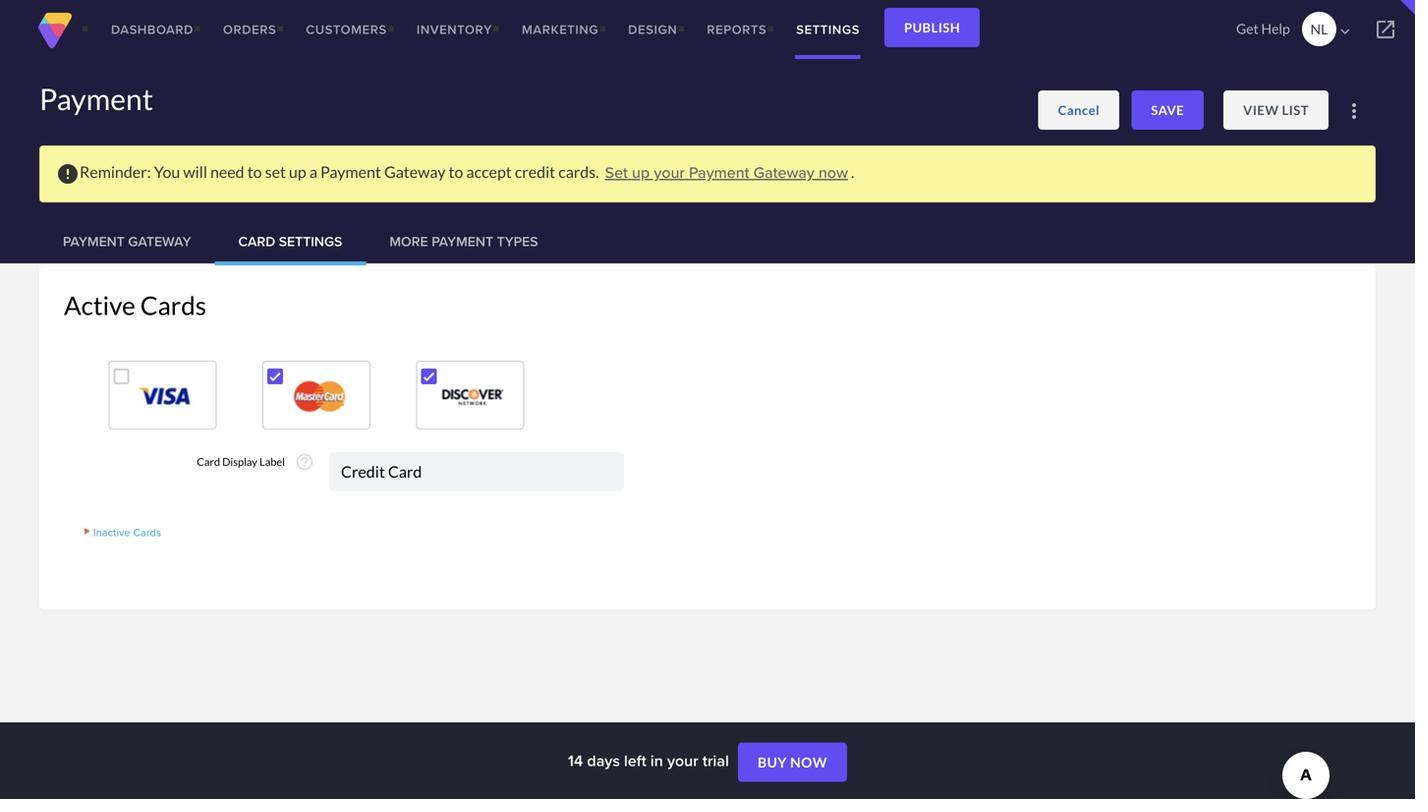 Task type: locate. For each thing, give the bounding box(es) containing it.
1 vertical spatial settings
[[279, 231, 342, 252]]

error reminder: you will need to set up a payment gateway to accept credit cards. set up your payment gateway now .
[[56, 161, 855, 186]]

14
[[568, 749, 583, 772]]

reports
[[707, 20, 767, 39]]

inactive cards link
[[84, 524, 161, 540]]

your right set
[[654, 161, 685, 184]]

now
[[790, 754, 828, 771]]

cards
[[140, 290, 206, 320], [133, 524, 161, 540]]

buy
[[758, 754, 787, 771]]

accept
[[466, 162, 512, 181]]

will
[[183, 162, 207, 181]]

payment
[[39, 81, 153, 116], [689, 161, 750, 184], [320, 162, 381, 181], [63, 231, 125, 252], [432, 231, 493, 252]]

0 horizontal spatial settings
[[279, 231, 342, 252]]

your
[[654, 161, 685, 184], [667, 749, 699, 772]]

active
[[64, 290, 135, 320]]

up
[[632, 161, 650, 184], [289, 162, 306, 181]]

2 horizontal spatial gateway
[[754, 161, 815, 184]]

1 vertical spatial card
[[197, 455, 220, 468]]

publish button
[[885, 8, 980, 47]]

0 vertical spatial settings
[[796, 20, 860, 39]]

card inside card display label help_outline
[[197, 455, 220, 468]]

cards right 'inactive'
[[133, 524, 161, 540]]

save
[[1151, 102, 1185, 118]]

.
[[851, 162, 855, 181]]

payment gateway link
[[39, 218, 215, 265]]

reminder:
[[80, 162, 151, 181]]

0 vertical spatial card
[[238, 231, 275, 252]]

gateway up active cards
[[128, 231, 191, 252]]

more
[[390, 231, 428, 252]]

gateway
[[754, 161, 815, 184], [384, 162, 446, 181], [128, 231, 191, 252]]

card for card settings
[[238, 231, 275, 252]]

up left a on the top left of the page
[[289, 162, 306, 181]]

card down set
[[238, 231, 275, 252]]

active cards
[[64, 290, 206, 320]]

payment gateway
[[63, 231, 191, 252]]

None text field
[[329, 452, 624, 491]]

gateway left "now" on the right top
[[754, 161, 815, 184]]

buy now link
[[738, 743, 847, 782]]

a
[[309, 162, 317, 181]]

settings down a on the top left of the page
[[279, 231, 342, 252]]

0 horizontal spatial card
[[197, 455, 220, 468]]

view list link
[[1224, 90, 1329, 130]]

settings right reports
[[796, 20, 860, 39]]

dashboard
[[111, 20, 194, 39]]

left
[[624, 749, 647, 772]]

list
[[1282, 102, 1309, 118]]

0 horizontal spatial to
[[247, 162, 262, 181]]

to left set
[[247, 162, 262, 181]]

0 horizontal spatial up
[[289, 162, 306, 181]]

inactive cards
[[90, 524, 161, 540]]

orders
[[223, 20, 276, 39]]

0 vertical spatial cards
[[140, 290, 206, 320]]

1 horizontal spatial card
[[238, 231, 275, 252]]

1 horizontal spatial to
[[449, 162, 463, 181]]

more payment types link
[[366, 218, 562, 265]]

cancel link
[[1039, 90, 1120, 130]]

view
[[1243, 102, 1279, 118]]

to
[[247, 162, 262, 181], [449, 162, 463, 181]]

1 horizontal spatial gateway
[[384, 162, 446, 181]]

more payment types
[[390, 231, 538, 252]]

card left display
[[197, 455, 220, 468]]

error
[[56, 162, 80, 186]]

card for card display label help_outline
[[197, 455, 220, 468]]

1 vertical spatial cards
[[133, 524, 161, 540]]

0 vertical spatial your
[[654, 161, 685, 184]]

buy now
[[758, 754, 828, 771]]

set up your payment gateway now link
[[605, 161, 848, 184]]

more_vert button
[[1339, 95, 1370, 127]]

card settings link
[[215, 218, 366, 265]]

view list
[[1243, 102, 1309, 118]]

need
[[210, 162, 244, 181]]

to left accept
[[449, 162, 463, 181]]

help_outline
[[295, 452, 315, 472]]

up right set
[[632, 161, 650, 184]]

save link
[[1132, 90, 1204, 130]]

get
[[1236, 20, 1259, 37]]

gateway up 'more'
[[384, 162, 446, 181]]

settings
[[796, 20, 860, 39], [279, 231, 342, 252]]

card
[[238, 231, 275, 252], [197, 455, 220, 468]]

your right in
[[667, 749, 699, 772]]

cards right active
[[140, 290, 206, 320]]



Task type: describe. For each thing, give the bounding box(es) containing it.
display
[[222, 455, 257, 468]]

your inside "error reminder: you will need to set up a payment gateway to accept credit cards. set up your payment gateway now ."
[[654, 161, 685, 184]]

label
[[260, 455, 285, 468]]

14 days left in your trial
[[568, 749, 733, 772]]


[[1374, 18, 1398, 41]]

trial
[[703, 749, 729, 772]]

inventory
[[417, 20, 492, 39]]

cancel
[[1058, 102, 1100, 118]]

card display label help_outline
[[197, 452, 315, 472]]

card settings
[[238, 231, 342, 252]]

more_vert
[[1343, 99, 1366, 123]]

you
[[154, 162, 180, 181]]

1 horizontal spatial settings
[[796, 20, 860, 39]]

cards.
[[559, 162, 599, 181]]

set
[[265, 162, 286, 181]]

 link
[[1356, 0, 1415, 59]]

now
[[819, 161, 848, 184]]

get help
[[1236, 20, 1290, 37]]

in
[[651, 749, 663, 772]]

2 to from the left
[[449, 162, 463, 181]]

cards for active cards
[[140, 290, 206, 320]]

marketing
[[522, 20, 599, 39]]

credit
[[515, 162, 555, 181]]

customers
[[306, 20, 387, 39]]

design
[[628, 20, 678, 39]]

publish
[[904, 20, 961, 35]]

inactive
[[93, 524, 130, 540]]

1 horizontal spatial up
[[632, 161, 650, 184]]

nl 
[[1311, 21, 1354, 41]]

dashboard link
[[96, 0, 208, 59]]

set
[[605, 161, 628, 184]]

help
[[1262, 20, 1290, 37]]

types
[[497, 231, 538, 252]]

cards for inactive cards
[[133, 524, 161, 540]]

0 horizontal spatial gateway
[[128, 231, 191, 252]]

1 to from the left
[[247, 162, 262, 181]]

days
[[587, 749, 620, 772]]

1 vertical spatial your
[[667, 749, 699, 772]]

nl
[[1311, 21, 1328, 37]]


[[1337, 23, 1354, 41]]



Task type: vqa. For each thing, say whether or not it's contained in the screenshot.
is in the Is Required help_outline
no



